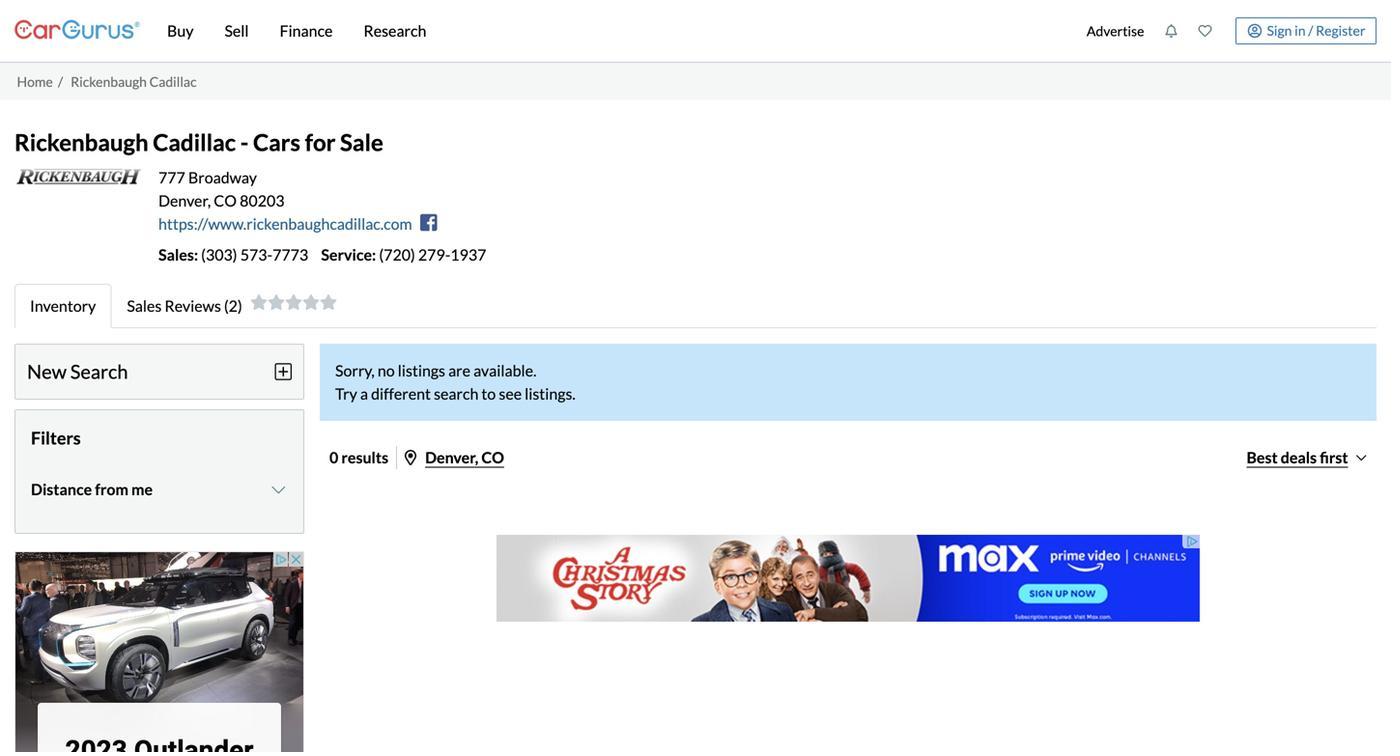 Task type: locate. For each thing, give the bounding box(es) containing it.
in
[[1295, 22, 1306, 38]]

0 vertical spatial co
[[214, 191, 237, 210]]

/ right home
[[58, 73, 63, 90]]

co down broadway
[[214, 191, 237, 210]]

cadillac up 777
[[153, 129, 236, 156]]

sales:
[[158, 245, 198, 264]]

1 vertical spatial denver,
[[425, 448, 479, 467]]

register
[[1316, 22, 1366, 38]]

1 horizontal spatial denver,
[[425, 448, 479, 467]]

1 vertical spatial co
[[482, 448, 504, 467]]

for
[[305, 129, 336, 156]]

service:
[[321, 245, 376, 264]]

1 horizontal spatial /
[[1309, 22, 1314, 38]]

(303)
[[201, 245, 237, 264]]

cadillac down buy dropdown button
[[149, 73, 197, 90]]

https://www.rickenbaughcadillac.com
[[158, 214, 412, 233]]

sorry,
[[335, 361, 375, 380]]

1 horizontal spatial advertisement region
[[497, 535, 1200, 622]]

0 horizontal spatial co
[[214, 191, 237, 210]]

star image
[[250, 295, 267, 310], [267, 295, 285, 310]]

search
[[434, 385, 479, 403]]

to
[[482, 385, 496, 403]]

different
[[371, 385, 431, 403]]

try
[[335, 385, 357, 403]]

https://www.rickenbaughcadillac.com link
[[158, 214, 412, 233]]

0 vertical spatial rickenbaugh
[[71, 73, 147, 90]]

sell button
[[209, 0, 264, 62]]

finance
[[280, 21, 333, 40]]

2 star image from the left
[[267, 295, 285, 310]]

research
[[364, 21, 427, 40]]

sign in / register menu item
[[1222, 17, 1377, 44]]

advertisement region
[[497, 535, 1200, 622], [14, 552, 304, 753]]

denver, right map marker alt image
[[425, 448, 479, 467]]

broadway
[[188, 168, 257, 187]]

sign in / register
[[1267, 22, 1366, 38]]

/ right in
[[1309, 22, 1314, 38]]

advertise link
[[1077, 4, 1155, 58]]

rickenbaugh cadillac logo image
[[14, 166, 144, 188]]

denver,
[[158, 191, 211, 210], [425, 448, 479, 467]]

1937
[[451, 245, 487, 264]]

listings.
[[525, 385, 576, 403]]

rickenbaugh down "cargurus logo homepage link" link
[[71, 73, 147, 90]]

1 star image from the left
[[250, 295, 267, 310]]

denver, down 777
[[158, 191, 211, 210]]

are
[[448, 361, 471, 380]]

sorry, no listings are available. try a different search to see listings.
[[335, 361, 576, 403]]

co down to
[[482, 448, 504, 467]]

0 vertical spatial denver,
[[158, 191, 211, 210]]

1 horizontal spatial co
[[482, 448, 504, 467]]

open notifications image
[[1165, 24, 1178, 38]]

distance from me
[[31, 481, 153, 499]]

chevron down image
[[269, 482, 288, 498]]

no
[[378, 361, 395, 380]]

0 vertical spatial /
[[1309, 22, 1314, 38]]

/ inside the sign in / register link
[[1309, 22, 1314, 38]]

see
[[499, 385, 522, 403]]

rickenbaugh
[[71, 73, 147, 90], [14, 129, 148, 156]]

cargurus logo homepage link image
[[14, 3, 140, 58]]

menu
[[1077, 4, 1377, 58]]

home / rickenbaugh cadillac
[[17, 73, 197, 90]]

denver, co
[[425, 448, 504, 467]]

saved cars image
[[1199, 24, 1212, 38]]

a
[[360, 385, 368, 403]]

menu bar
[[140, 0, 1077, 62]]

0 horizontal spatial /
[[58, 73, 63, 90]]

cadillac
[[149, 73, 197, 90], [153, 129, 236, 156]]

cargurus logo homepage link link
[[14, 3, 140, 58]]

co
[[214, 191, 237, 210], [482, 448, 504, 467]]

0 horizontal spatial denver,
[[158, 191, 211, 210]]

facebook - rickenbaugh cadillac image
[[420, 213, 437, 232]]

rickenbaugh cadillac -  cars for sale
[[14, 129, 384, 156]]

279-
[[418, 245, 451, 264]]

rickenbaugh up 'rickenbaugh cadillac logo' on the left of page
[[14, 129, 148, 156]]

from
[[95, 481, 128, 499]]

research button
[[348, 0, 442, 62]]

/
[[1309, 22, 1314, 38], [58, 73, 63, 90]]

new search
[[27, 360, 128, 384]]

star image
[[285, 295, 302, 310], [302, 295, 320, 310], [320, 295, 337, 310]]

tab list
[[14, 284, 1377, 328]]



Task type: vqa. For each thing, say whether or not it's contained in the screenshot.
second 'price' from the right
no



Task type: describe. For each thing, give the bounding box(es) containing it.
denver, inside the "777 broadway denver, co 80203"
[[158, 191, 211, 210]]

buy
[[167, 21, 194, 40]]

1 vertical spatial rickenbaugh
[[14, 129, 148, 156]]

listings
[[398, 361, 446, 380]]

co inside the "777 broadway denver, co 80203"
[[214, 191, 237, 210]]

1 vertical spatial /
[[58, 73, 63, 90]]

plus square image
[[275, 362, 292, 382]]

sales reviews (2)
[[127, 297, 242, 315]]

service: (720) 279-1937
[[321, 245, 487, 264]]

distance
[[31, 481, 92, 499]]

me
[[131, 481, 153, 499]]

sign
[[1267, 22, 1293, 38]]

3 star image from the left
[[320, 295, 337, 310]]

filters
[[31, 428, 81, 449]]

menu bar containing buy
[[140, 0, 1077, 62]]

0 results
[[330, 448, 389, 467]]

7773
[[273, 245, 308, 264]]

(2)
[[224, 297, 242, 315]]

new search button
[[27, 345, 292, 399]]

sign in / register link
[[1236, 17, 1377, 44]]

home link
[[17, 73, 53, 90]]

2 star image from the left
[[302, 295, 320, 310]]

777
[[158, 168, 185, 187]]

inventory tab
[[14, 284, 111, 328]]

cars
[[253, 129, 300, 156]]

results
[[341, 448, 389, 467]]

map marker alt image
[[405, 450, 417, 466]]

distance from me button
[[31, 466, 288, 514]]

sales
[[127, 297, 162, 315]]

user icon image
[[1248, 24, 1262, 38]]

1 vertical spatial cadillac
[[153, 129, 236, 156]]

0
[[330, 448, 339, 467]]

inventory
[[30, 297, 96, 315]]

search
[[70, 360, 128, 384]]

0 vertical spatial cadillac
[[149, 73, 197, 90]]

reviews
[[165, 297, 221, 315]]

advertise
[[1087, 23, 1145, 39]]

tab list containing inventory
[[14, 284, 1377, 328]]

finance button
[[264, 0, 348, 62]]

sales: (303) 573-7773
[[158, 245, 308, 264]]

buy button
[[152, 0, 209, 62]]

1 star image from the left
[[285, 295, 302, 310]]

available.
[[474, 361, 537, 380]]

new
[[27, 360, 67, 384]]

sale
[[340, 129, 384, 156]]

80203
[[240, 191, 285, 210]]

(720)
[[379, 245, 415, 264]]

777 broadway denver, co 80203
[[158, 168, 285, 210]]

home
[[17, 73, 53, 90]]

0 horizontal spatial advertisement region
[[14, 552, 304, 753]]

menu containing sign in / register
[[1077, 4, 1377, 58]]

sell
[[225, 21, 249, 40]]

denver, co button
[[405, 448, 504, 467]]

573-
[[240, 245, 273, 264]]

-
[[240, 129, 249, 156]]



